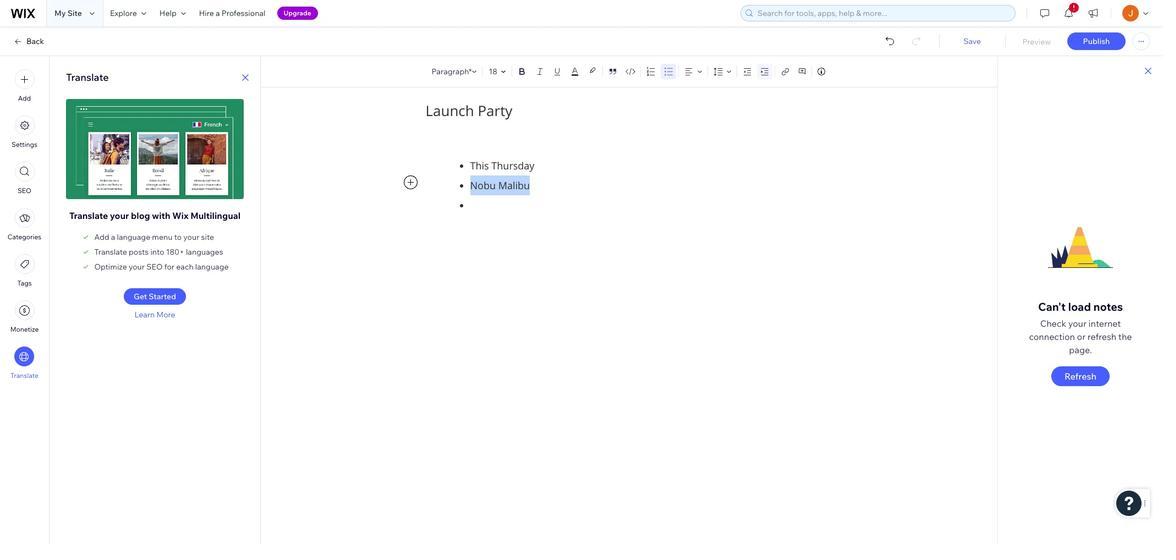 Task type: vqa. For each thing, say whether or not it's contained in the screenshot.
mobile
no



Task type: describe. For each thing, give the bounding box(es) containing it.
add a language menu to your site translate posts into 180+ languages optimize your seo for each language
[[94, 232, 229, 272]]

none text field containing this thursday
[[426, 133, 833, 393]]

tags
[[17, 279, 32, 287]]

Add a Catchy Title text field
[[426, 101, 825, 120]]

0 horizontal spatial language
[[117, 232, 150, 242]]

learn
[[134, 310, 155, 320]]

add button
[[15, 69, 34, 102]]

my
[[54, 8, 66, 18]]

back
[[26, 36, 44, 46]]

monetize button
[[10, 300, 39, 333]]

get started button
[[124, 288, 186, 305]]

hire a professional link
[[192, 0, 272, 26]]

a for language
[[111, 232, 115, 242]]

site
[[67, 8, 82, 18]]

translate inside add a language menu to your site translate posts into 180+ languages optimize your seo for each language
[[94, 247, 127, 257]]

a for professional
[[216, 8, 220, 18]]

upgrade button
[[277, 7, 318, 20]]

started
[[149, 292, 176, 302]]

save
[[963, 36, 981, 46]]

get
[[134, 292, 147, 302]]

multilingual
[[190, 210, 240, 221]]

this thursday
[[470, 159, 537, 172]]

publish
[[1083, 36, 1110, 46]]

notes
[[1094, 300, 1123, 313]]

languages
[[186, 247, 223, 257]]

professional
[[222, 8, 265, 18]]

add for add
[[18, 94, 31, 102]]

load
[[1068, 300, 1091, 313]]

can't
[[1038, 300, 1066, 313]]

1 horizontal spatial language
[[195, 262, 229, 272]]

more
[[157, 310, 175, 320]]

nobu malibu
[[470, 179, 530, 192]]

your down 'posts'
[[129, 262, 145, 272]]

plugin toolbar image
[[404, 176, 417, 189]]

learn more button
[[134, 310, 175, 320]]

upgrade
[[284, 9, 311, 17]]

back button
[[13, 36, 44, 46]]

monetize
[[10, 325, 39, 333]]

with
[[152, 210, 170, 221]]



Task type: locate. For each thing, give the bounding box(es) containing it.
seo left for
[[146, 262, 163, 272]]

hire a professional
[[199, 8, 265, 18]]

add inside add a language menu to your site translate posts into 180+ languages optimize your seo for each language
[[94, 232, 109, 242]]

language down languages
[[195, 262, 229, 272]]

refresh
[[1065, 371, 1097, 382]]

menu
[[152, 232, 173, 242]]

help
[[159, 8, 176, 18]]

categories button
[[8, 208, 41, 241]]

explore
[[110, 8, 137, 18]]

save button
[[950, 36, 994, 46]]

add up settings button
[[18, 94, 31, 102]]

refresh button
[[1051, 366, 1110, 386]]

180+
[[166, 247, 184, 257]]

a
[[216, 8, 220, 18], [111, 232, 115, 242]]

learn more
[[134, 310, 175, 320]]

your left blog
[[110, 210, 129, 221]]

this
[[470, 159, 489, 172]]

to
[[174, 232, 182, 242]]

settings button
[[12, 116, 37, 149]]

settings
[[12, 140, 37, 149]]

translate button
[[10, 347, 38, 380]]

1 vertical spatial a
[[111, 232, 115, 242]]

0 vertical spatial seo
[[18, 187, 31, 195]]

paragraph
[[432, 66, 469, 76]]

add for add a language menu to your site translate posts into 180+ languages optimize your seo for each language
[[94, 232, 109, 242]]

translate your blog with wix multilingual
[[69, 210, 240, 221]]

language up 'posts'
[[117, 232, 150, 242]]

language
[[117, 232, 150, 242], [195, 262, 229, 272]]

hire
[[199, 8, 214, 18]]

internet
[[1089, 318, 1121, 329]]

can't load notes check your internet connection or refresh the page.
[[1029, 300, 1132, 355]]

translate
[[66, 71, 109, 84], [69, 210, 108, 221], [94, 247, 127, 257], [10, 371, 38, 380]]

tags button
[[15, 254, 34, 287]]

seo
[[18, 187, 31, 195], [146, 262, 163, 272]]

a right hire
[[216, 8, 220, 18]]

site
[[201, 232, 214, 242]]

1 vertical spatial add
[[94, 232, 109, 242]]

paragraph *
[[432, 66, 472, 76]]

posts
[[129, 247, 149, 257]]

refresh
[[1088, 331, 1117, 342]]

menu
[[0, 63, 49, 386]]

my site
[[54, 8, 82, 18]]

your
[[110, 210, 129, 221], [183, 232, 199, 242], [129, 262, 145, 272], [1068, 318, 1087, 329]]

the
[[1118, 331, 1132, 342]]

menu containing add
[[0, 63, 49, 386]]

each
[[176, 262, 193, 272]]

or
[[1077, 331, 1086, 342]]

page.
[[1069, 344, 1092, 355]]

1 vertical spatial language
[[195, 262, 229, 272]]

a inside add a language menu to your site translate posts into 180+ languages optimize your seo for each language
[[111, 232, 115, 242]]

1 vertical spatial seo
[[146, 262, 163, 272]]

malibu
[[498, 179, 530, 192]]

seo up categories button
[[18, 187, 31, 195]]

add up optimize
[[94, 232, 109, 242]]

categories
[[8, 233, 41, 241]]

0 horizontal spatial a
[[111, 232, 115, 242]]

optimize
[[94, 262, 127, 272]]

seo inside add a language menu to your site translate posts into 180+ languages optimize your seo for each language
[[146, 262, 163, 272]]

1 horizontal spatial add
[[94, 232, 109, 242]]

wix
[[172, 210, 188, 221]]

blog
[[131, 210, 150, 221]]

a up optimize
[[111, 232, 115, 242]]

help button
[[153, 0, 192, 26]]

thursday
[[491, 159, 534, 172]]

None text field
[[426, 133, 833, 393]]

0 vertical spatial language
[[117, 232, 150, 242]]

0 horizontal spatial add
[[18, 94, 31, 102]]

seo button
[[15, 162, 34, 195]]

0 horizontal spatial seo
[[18, 187, 31, 195]]

seo inside button
[[18, 187, 31, 195]]

0 vertical spatial add
[[18, 94, 31, 102]]

0 vertical spatial a
[[216, 8, 220, 18]]

into
[[150, 247, 164, 257]]

get started
[[134, 292, 176, 302]]

add inside button
[[18, 94, 31, 102]]

your inside can't load notes check your internet connection or refresh the page.
[[1068, 318, 1087, 329]]

your right the to
[[183, 232, 199, 242]]

check
[[1040, 318, 1066, 329]]

*
[[469, 66, 472, 76]]

publish button
[[1067, 32, 1126, 50]]

connection
[[1029, 331, 1075, 342]]

nobu
[[470, 179, 496, 192]]

1 horizontal spatial seo
[[146, 262, 163, 272]]

add
[[18, 94, 31, 102], [94, 232, 109, 242]]

your up or
[[1068, 318, 1087, 329]]

None field
[[488, 66, 498, 77]]

1 horizontal spatial a
[[216, 8, 220, 18]]

for
[[164, 262, 174, 272]]

Search for tools, apps, help & more... field
[[754, 6, 1012, 21]]



